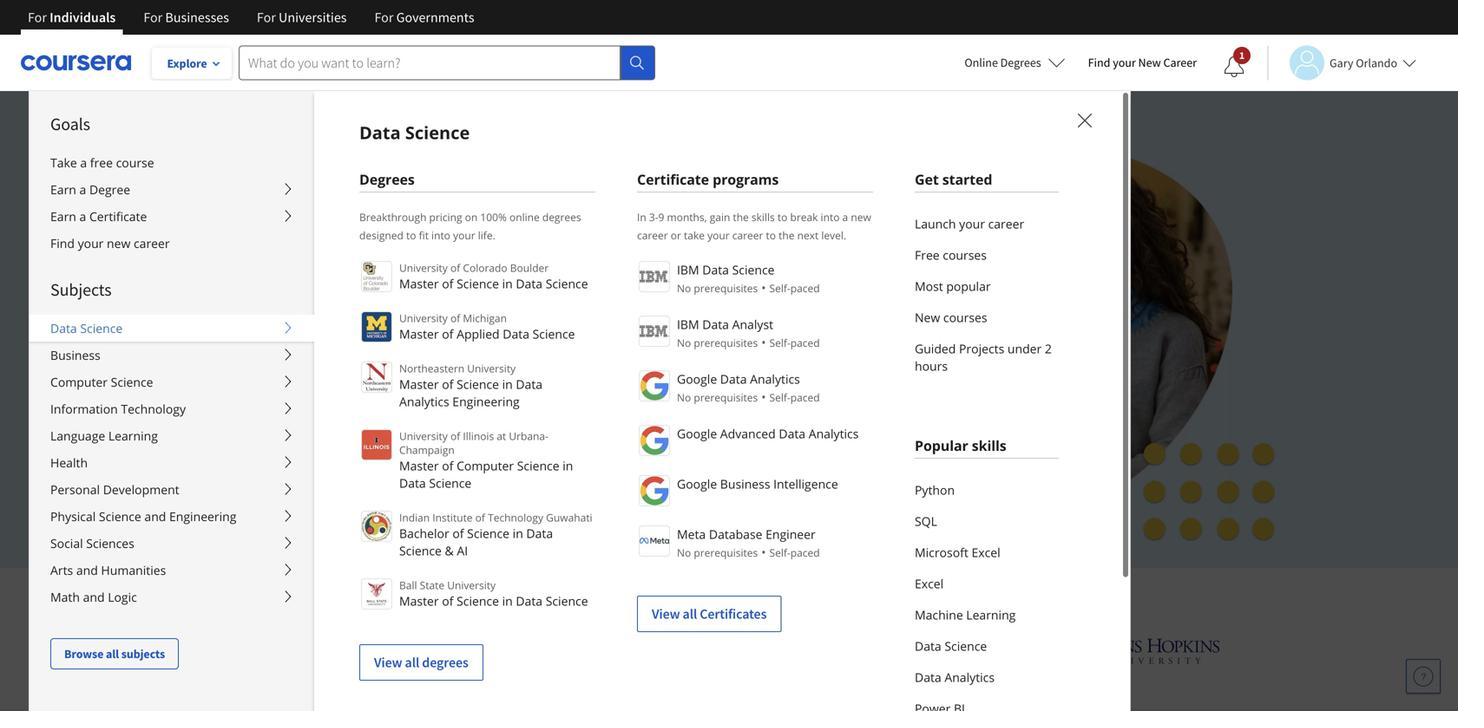Task type: describe. For each thing, give the bounding box(es) containing it.
in inside university of illinois at urbana- champaign master of computer science in data science
[[563, 458, 573, 474]]

google data analytics no prerequisites • self-paced
[[677, 371, 820, 405]]

career
[[1163, 55, 1197, 70]]

of inside northeastern university master of science in data analytics engineering
[[442, 376, 453, 393]]

break
[[790, 210, 818, 224]]

illinois
[[463, 429, 494, 443]]

university of illinois at urbana-champaign image
[[238, 637, 374, 665]]

microsoft excel link
[[915, 537, 1059, 568]]

ibm data science no prerequisites • self-paced
[[677, 262, 820, 296]]

of down the champaign
[[442, 458, 453, 474]]

most popular
[[915, 278, 991, 295]]

of down 7,000+
[[442, 276, 453, 292]]

0 vertical spatial data science
[[359, 121, 470, 145]]

data inside university of illinois at urbana- champaign master of computer science in data science
[[399, 475, 426, 492]]

science inside northeastern university master of science in data analytics engineering
[[457, 376, 499, 393]]

cancel
[[299, 389, 338, 406]]

science down urbana-
[[517, 458, 559, 474]]

gary orlando button
[[1267, 46, 1416, 80]]

for for individuals
[[28, 9, 47, 26]]

partnername logo image for meta database engineer
[[639, 526, 670, 557]]

self- for analytics
[[769, 391, 790, 405]]

applied
[[457, 326, 500, 342]]

business inside dropdown button
[[50, 347, 100, 364]]

new courses
[[915, 309, 987, 326]]

of left applied
[[442, 326, 453, 342]]

master inside northeastern university master of science in data analytics engineering
[[399, 376, 439, 393]]

no for meta database engineer
[[677, 546, 691, 560]]

view all degrees list
[[359, 260, 595, 681]]

sql link
[[915, 506, 1059, 537]]

master inside the university of michigan master of applied data science
[[399, 326, 439, 342]]

find for find your new career
[[50, 235, 75, 252]]

explore menu element
[[30, 91, 314, 670]]

data right advanced
[[779, 426, 805, 442]]

courses for new courses
[[943, 309, 987, 326]]

engineering inside dropdown button
[[169, 509, 236, 525]]

science down "personal development"
[[99, 509, 141, 525]]

career down 3-
[[637, 228, 668, 243]]

information
[[50, 401, 118, 417]]

• for engineer
[[761, 544, 766, 561]]

university of colorado boulder logo image
[[361, 261, 392, 292]]

of left illinois
[[450, 429, 460, 443]]

courses,
[[572, 244, 646, 270]]

popular
[[946, 278, 991, 295]]

subjects
[[121, 647, 165, 662]]

prerequisites for analytics
[[694, 391, 758, 405]]

of right institute at the left
[[475, 511, 485, 525]]

of up applied
[[450, 311, 460, 325]]

goals
[[50, 113, 90, 135]]

data inside the university of michigan master of applied data science
[[503, 326, 529, 342]]

technology inside popup button
[[121, 401, 186, 417]]

physical
[[50, 509, 96, 525]]

back
[[424, 470, 452, 486]]

and left logic in the bottom left of the page
[[83, 589, 105, 606]]

and inside popup button
[[76, 562, 98, 579]]

analytics up intelligence
[[809, 426, 859, 442]]

1 button
[[1210, 46, 1258, 88]]

in inside northeastern university master of science in data analytics engineering
[[502, 376, 513, 393]]

google for google business intelligence
[[677, 476, 717, 493]]

individuals
[[50, 9, 116, 26]]

and inside unlimited access to 7,000+ world-class courses, hands-on projects, and job-ready certificate programs—all included in your subscription
[[307, 274, 341, 300]]

find your new career link
[[30, 230, 314, 257]]

partnername logo image inside google advanced data analytics link
[[639, 425, 670, 457]]

degree
[[89, 181, 130, 198]]

in
[[637, 210, 646, 224]]

intelligence
[[773, 476, 838, 493]]

life.
[[478, 228, 495, 243]]

partnername logo image inside google business intelligence link
[[639, 476, 670, 507]]

free inside list
[[915, 247, 940, 263]]

science up 'ai'
[[467, 526, 509, 542]]

in 3-9 months, gain the skills to break into a new career or take your career to the next level.
[[637, 210, 871, 243]]

view all certificates
[[652, 606, 767, 623]]

language
[[50, 428, 105, 444]]

social sciences button
[[30, 530, 314, 557]]

earn a degree
[[50, 181, 130, 198]]

microsoft
[[915, 545, 968, 561]]

unlimited access to 7,000+ world-class courses, hands-on projects, and job-ready certificate programs—all included in your subscription
[[226, 244, 757, 331]]

all inside button
[[106, 647, 119, 662]]

trial
[[352, 429, 379, 446]]

earn for earn a degree
[[50, 181, 76, 198]]

career inside list
[[988, 216, 1024, 232]]

university for master
[[399, 261, 448, 275]]

university for urbana-
[[399, 429, 448, 443]]

science down subjects
[[80, 320, 123, 337]]

personal development
[[50, 482, 179, 498]]

ibm for ibm data analyst
[[677, 316, 699, 333]]

paced for analytics
[[790, 391, 820, 405]]

explore button
[[152, 48, 232, 79]]

and down development
[[144, 509, 166, 525]]

designed
[[359, 228, 403, 243]]

data inside dropdown button
[[50, 320, 77, 337]]

google advanced data analytics link
[[637, 424, 873, 457]]

of left colorado at the left of page
[[450, 261, 460, 275]]

data inside google data analytics no prerequisites • self-paced
[[720, 371, 747, 388]]

banner navigation
[[14, 0, 488, 35]]

browse all subjects
[[64, 647, 165, 662]]

master inside ball state university master of science in data science
[[399, 593, 439, 610]]

in inside indian institute of technology guwahati bachelor of science in data science & ai
[[513, 526, 523, 542]]

course
[[116, 154, 154, 171]]

take a free course
[[50, 154, 154, 171]]

your inside list
[[959, 216, 985, 232]]

for individuals
[[28, 9, 116, 26]]

What do you want to learn? text field
[[239, 46, 621, 80]]

science down what do you want to learn? text field
[[405, 121, 470, 145]]

information technology button
[[30, 396, 314, 423]]

machine learning
[[915, 607, 1016, 624]]

university of colorado boulder master of science in data science
[[399, 261, 588, 292]]

your inside "breakthrough pricing on 100% online degrees designed to fit into your life."
[[453, 228, 475, 243]]

your inside explore menu element
[[78, 235, 104, 252]]

urbana-
[[509, 429, 548, 443]]

gary
[[1330, 55, 1353, 71]]

health button
[[30, 450, 314, 476]]

partnername logo image for ibm data analyst
[[639, 316, 670, 347]]

for for businesses
[[143, 9, 162, 26]]

science down class on the left of the page
[[546, 276, 588, 292]]

9
[[658, 210, 664, 224]]

analytics inside list
[[945, 670, 995, 686]]

math and logic button
[[30, 584, 314, 611]]

data science link
[[915, 631, 1059, 662]]

start
[[253, 429, 284, 446]]

technology inside indian institute of technology guwahati bachelor of science in data science & ai
[[488, 511, 543, 525]]

leading
[[548, 582, 619, 610]]

johns hopkins university image
[[1055, 635, 1220, 667]]

launch your career link
[[915, 208, 1059, 240]]

a for degree
[[79, 181, 86, 198]]

python
[[915, 482, 955, 499]]

certificate
[[435, 274, 523, 300]]

institute
[[432, 511, 473, 525]]

university of michigan logo image
[[361, 312, 392, 343]]

northeastern university master of science in data analytics engineering
[[399, 361, 543, 410]]

0 vertical spatial excel
[[972, 545, 1000, 561]]

view all degrees
[[374, 654, 468, 672]]

partnername logo image for ibm data science
[[639, 261, 670, 292]]

science down colorado at the left of page
[[457, 276, 499, 292]]

social sciences
[[50, 535, 134, 552]]

data science inside dropdown button
[[50, 320, 123, 337]]

university of illinois at urbana-champaign logo image
[[361, 430, 392, 461]]

to left next
[[766, 228, 776, 243]]

google for google data analytics no prerequisites • self-paced
[[677, 371, 717, 388]]

a inside "in 3-9 months, gain the skills to break into a new career or take your career to the next level."
[[842, 210, 848, 224]]

of down institute at the left
[[452, 526, 464, 542]]

new courses link
[[915, 302, 1059, 333]]

free courses
[[915, 247, 987, 263]]

/year with 14-day money-back guarantee
[[270, 470, 518, 486]]

data up coursera plus image at the top left of the page
[[359, 121, 401, 145]]

earn a degree button
[[30, 176, 314, 203]]

for universities
[[257, 9, 347, 26]]

paced for engineer
[[790, 546, 820, 560]]

northeastern university  logo image
[[361, 362, 392, 393]]

language learning button
[[30, 423, 314, 450]]

science right 275+
[[546, 593, 588, 610]]

money-
[[378, 470, 424, 486]]

data inside university of colorado boulder master of science in data science
[[516, 276, 543, 292]]

universities
[[625, 582, 735, 610]]

show notifications image
[[1224, 56, 1245, 77]]

for businesses
[[143, 9, 229, 26]]

1 horizontal spatial the
[[779, 228, 795, 243]]

for governments
[[374, 9, 474, 26]]

gain
[[710, 210, 730, 224]]

take a free course link
[[30, 149, 314, 176]]

certificates
[[700, 606, 767, 623]]

to inside "breakthrough pricing on 100% online degrees designed to fit into your life."
[[406, 228, 416, 243]]

help center image
[[1413, 667, 1434, 687]]

google image
[[566, 635, 660, 667]]

governments
[[396, 9, 474, 26]]

started
[[942, 170, 992, 189]]

analytics inside google data analytics no prerequisites • self-paced
[[750, 371, 800, 388]]

a for free
[[80, 154, 87, 171]]

science up institute at the left
[[429, 475, 471, 492]]

• for analytics
[[761, 389, 766, 405]]

state
[[420, 578, 444, 593]]

learning for language learning
[[108, 428, 158, 444]]

and down meta database engineer no prerequisites • self-paced
[[741, 582, 778, 610]]

science down bachelor
[[399, 543, 442, 559]]

michigan
[[463, 311, 507, 325]]

guarantee
[[456, 470, 518, 486]]

view all certificates link
[[637, 596, 781, 633]]

free inside button
[[323, 429, 349, 446]]

google for google advanced data analytics
[[677, 426, 717, 442]]

data down machine
[[915, 638, 941, 655]]

prerequisites for analyst
[[694, 336, 758, 350]]

science inside list
[[945, 638, 987, 655]]

day inside button
[[353, 470, 375, 486]]

list for skills
[[915, 475, 1059, 712]]

indian institute of technology guwahati logo image
[[361, 511, 392, 542]]

degrees inside data science menu item
[[359, 170, 415, 189]]



Task type: locate. For each thing, give the bounding box(es) containing it.
0 vertical spatial google
[[677, 371, 717, 388]]

no inside ibm data analyst no prerequisites • self-paced
[[677, 336, 691, 350]]

0 vertical spatial degrees
[[1000, 55, 1041, 70]]

degrees up breakthrough
[[359, 170, 415, 189]]

ibm down take
[[677, 262, 699, 278]]

earn down earn a degree
[[50, 208, 76, 225]]

paced inside ibm data analyst no prerequisites • self-paced
[[790, 336, 820, 350]]

math
[[50, 589, 80, 606]]

university inside university of colorado boulder master of science in data science
[[399, 261, 448, 275]]

3 paced from the top
[[790, 391, 820, 405]]

self- for engineer
[[769, 546, 790, 560]]

1 horizontal spatial computer
[[457, 458, 514, 474]]

0 horizontal spatial new
[[915, 309, 940, 326]]

1 vertical spatial computer
[[457, 458, 514, 474]]

on down gain
[[712, 244, 735, 270]]

on inside "breakthrough pricing on 100% online degrees designed to fit into your life."
[[465, 210, 478, 224]]

meta
[[677, 526, 706, 543]]

data science down what do you want to learn? text field
[[359, 121, 470, 145]]

0 vertical spatial into
[[821, 210, 840, 224]]

prerequisites inside ibm data science no prerequisites • self-paced
[[694, 281, 758, 296]]

1 horizontal spatial learning
[[966, 607, 1016, 624]]

2 list from the top
[[915, 475, 1059, 712]]

1 google from the top
[[677, 371, 717, 388]]

certificate inside popup button
[[89, 208, 147, 225]]

find down earn a certificate
[[50, 235, 75, 252]]

0 horizontal spatial computer
[[50, 374, 108, 391]]

a left free
[[80, 154, 87, 171]]

view for degrees
[[374, 654, 402, 672]]

data analytics link
[[915, 662, 1059, 693]]

master down ball on the left of the page
[[399, 593, 439, 610]]

list containing launch your career
[[915, 208, 1059, 382]]

breakthrough
[[359, 210, 427, 224]]

1 horizontal spatial on
[[712, 244, 735, 270]]

science down programs—all in the left top of the page
[[533, 326, 575, 342]]

0 vertical spatial business
[[50, 347, 100, 364]]

100%
[[480, 210, 507, 224]]

1 vertical spatial new
[[915, 309, 940, 326]]

0 vertical spatial the
[[733, 210, 749, 224]]

• inside ibm data analyst no prerequisites • self-paced
[[761, 334, 766, 351]]

career inside explore menu element
[[134, 235, 170, 252]]

for left individuals
[[28, 9, 47, 26]]

data down ibm data analyst no prerequisites • self-paced
[[720, 371, 747, 388]]

5 partnername logo image from the top
[[639, 476, 670, 507]]

1 horizontal spatial technology
[[488, 511, 543, 525]]

1 vertical spatial degrees
[[422, 654, 468, 672]]

new
[[1138, 55, 1161, 70], [915, 309, 940, 326]]

on inside unlimited access to 7,000+ world-class courses, hands-on projects, and job-ready certificate programs—all included in your subscription
[[712, 244, 735, 270]]

earn inside popup button
[[50, 208, 76, 225]]

1 vertical spatial on
[[712, 244, 735, 270]]

1 vertical spatial engineering
[[169, 509, 236, 525]]

• up "analyst"
[[761, 279, 766, 296]]

data analytics
[[915, 670, 995, 686]]

no down included
[[677, 336, 691, 350]]

view all certificates list
[[637, 260, 873, 633]]

0 vertical spatial list
[[915, 208, 1059, 382]]

1 horizontal spatial with
[[895, 582, 936, 610]]

for for governments
[[374, 9, 394, 26]]

day inside button
[[298, 429, 320, 446]]

career up ibm data science no prerequisites • self-paced
[[732, 228, 763, 243]]

take
[[50, 154, 77, 171]]

popular
[[915, 437, 968, 455]]

paced inside meta database engineer no prerequisites • self-paced
[[790, 546, 820, 560]]

online degrees button
[[951, 43, 1079, 82]]

view all degrees link
[[359, 645, 483, 681]]

fit
[[419, 228, 429, 243]]

indian institute of technology guwahati bachelor of science in data science & ai
[[399, 511, 592, 559]]

new inside explore menu element
[[107, 235, 131, 252]]

ready
[[380, 274, 430, 300]]

/month,
[[246, 389, 296, 406]]

university for of
[[399, 311, 448, 325]]

0 horizontal spatial data science
[[50, 320, 123, 337]]

1 horizontal spatial skills
[[972, 437, 1006, 455]]

prerequisites up advanced
[[694, 391, 758, 405]]

master
[[399, 276, 439, 292], [399, 326, 439, 342], [399, 376, 439, 393], [399, 458, 439, 474], [399, 593, 439, 610]]

coursera plus image
[[226, 163, 490, 189]]

science down machine learning
[[945, 638, 987, 655]]

self- up google advanced data analytics
[[769, 391, 790, 405]]

engineering down personal development dropdown button
[[169, 509, 236, 525]]

breakthrough pricing on 100% online degrees designed to fit into your life.
[[359, 210, 581, 243]]

certificate up 9
[[637, 170, 709, 189]]

learning down excel link
[[966, 607, 1016, 624]]

analytics
[[750, 371, 800, 388], [399, 394, 449, 410], [809, 426, 859, 442], [945, 670, 995, 686]]

data down take
[[702, 262, 729, 278]]

excel
[[972, 545, 1000, 561], [915, 576, 944, 592]]

1 horizontal spatial view
[[652, 606, 680, 623]]

1 horizontal spatial new
[[851, 210, 871, 224]]

data science group
[[29, 0, 1458, 712]]

northeastern
[[399, 361, 464, 376]]

next
[[797, 228, 819, 243]]

1 horizontal spatial degrees
[[1000, 55, 1041, 70]]

0 vertical spatial on
[[465, 210, 478, 224]]

0 vertical spatial skills
[[752, 210, 775, 224]]

excel up machine
[[915, 576, 944, 592]]

prerequisites for engineer
[[694, 546, 758, 560]]

data inside indian institute of technology guwahati bachelor of science in data science & ai
[[526, 526, 553, 542]]

day
[[298, 429, 320, 446], [353, 470, 375, 486]]

university of michigan master of applied data science
[[399, 311, 575, 342]]

0 horizontal spatial excel
[[915, 576, 944, 592]]

1 horizontal spatial into
[[821, 210, 840, 224]]

no up google advanced data analytics link
[[677, 391, 691, 405]]

1 vertical spatial day
[[353, 470, 375, 486]]

new inside new courses link
[[915, 309, 940, 326]]

your inside unlimited access to 7,000+ world-class courses, hands-on projects, and job-ready certificate programs—all included in your subscription
[[226, 305, 266, 331]]

no for ibm data science
[[677, 281, 691, 296]]

skills inside "in 3-9 months, gain the skills to break into a new career or take your career to the next level."
[[752, 210, 775, 224]]

0 horizontal spatial skills
[[752, 210, 775, 224]]

google
[[677, 371, 717, 388], [677, 426, 717, 442], [677, 476, 717, 493]]

1 vertical spatial find
[[50, 235, 75, 252]]

data inside ball state university master of science in data science
[[516, 593, 543, 610]]

0 horizontal spatial into
[[431, 228, 450, 243]]

2 partnername logo image from the top
[[639, 316, 670, 347]]

0 vertical spatial day
[[298, 429, 320, 446]]

your down gain
[[707, 228, 730, 243]]

0 vertical spatial learning
[[108, 428, 158, 444]]

into up level.
[[821, 210, 840, 224]]

• down "analyst"
[[761, 334, 766, 351]]

2 earn from the top
[[50, 208, 76, 225]]

new inside "in 3-9 months, gain the skills to break into a new career or take your career to the next level."
[[851, 210, 871, 224]]

data science
[[359, 121, 470, 145], [50, 320, 123, 337], [915, 638, 987, 655]]

1 horizontal spatial business
[[720, 476, 770, 493]]

to left break
[[778, 210, 788, 224]]

1 prerequisites from the top
[[694, 281, 758, 296]]

university up back
[[399, 429, 448, 443]]

• inside meta database engineer no prerequisites • self-paced
[[761, 544, 766, 561]]

science inside the university of michigan master of applied data science
[[533, 326, 575, 342]]

in up at
[[502, 376, 513, 393]]

the right gain
[[733, 210, 749, 224]]

1 vertical spatial excel
[[915, 576, 944, 592]]

earn down take
[[50, 181, 76, 198]]

5 master from the top
[[399, 593, 439, 610]]

google business intelligence
[[677, 476, 838, 493]]

data science up 'data analytics'
[[915, 638, 987, 655]]

into for degrees
[[431, 228, 450, 243]]

1 horizontal spatial engineering
[[452, 394, 520, 410]]

boulder
[[510, 261, 549, 275]]

google inside google data analytics no prerequisites • self-paced
[[677, 371, 717, 388]]

your left career
[[1113, 55, 1136, 70]]

2 for from the left
[[143, 9, 162, 26]]

1 vertical spatial certificate
[[89, 208, 147, 225]]

0 vertical spatial degrees
[[542, 210, 581, 224]]

learning inside list
[[966, 607, 1016, 624]]

1 self- from the top
[[769, 281, 790, 296]]

learning down information technology on the left bottom
[[108, 428, 158, 444]]

months,
[[667, 210, 707, 224]]

into right fit
[[431, 228, 450, 243]]

1 vertical spatial new
[[107, 235, 131, 252]]

most popular link
[[915, 271, 1059, 302]]

for
[[28, 9, 47, 26], [143, 9, 162, 26], [257, 9, 276, 26], [374, 9, 394, 26]]

paced inside google data analytics no prerequisites • self-paced
[[790, 391, 820, 405]]

1 • from the top
[[761, 279, 766, 296]]

1
[[1239, 49, 1245, 62]]

1 vertical spatial list
[[915, 475, 1059, 712]]

your left 'life.'
[[453, 228, 475, 243]]

close image
[[1074, 109, 1096, 132]]

of down state
[[442, 593, 453, 610]]

certificate inside data science menu item
[[637, 170, 709, 189]]

3 no from the top
[[677, 391, 691, 405]]

all right browse
[[106, 647, 119, 662]]

analytics inside northeastern university master of science in data analytics engineering
[[399, 394, 449, 410]]

1 horizontal spatial all
[[405, 654, 419, 672]]

4 no from the top
[[677, 546, 691, 560]]

1 partnername logo image from the top
[[639, 261, 670, 292]]

learning for machine learning
[[966, 607, 1016, 624]]

analyst
[[732, 316, 773, 333]]

1 vertical spatial earn
[[50, 208, 76, 225]]

None search field
[[239, 46, 655, 80]]

3 partnername logo image from the top
[[639, 371, 670, 402]]

1 vertical spatial technology
[[488, 511, 543, 525]]

no for ibm data analyst
[[677, 336, 691, 350]]

programs—all
[[528, 274, 654, 300]]

computer inside university of illinois at urbana- champaign master of computer science in data science
[[457, 458, 514, 474]]

self- inside meta database engineer no prerequisites • self-paced
[[769, 546, 790, 560]]

data science inside list
[[915, 638, 987, 655]]

data down 'michigan'
[[503, 326, 529, 342]]

1 vertical spatial view
[[374, 654, 402, 672]]

1 horizontal spatial certificate
[[637, 170, 709, 189]]

2 master from the top
[[399, 326, 439, 342]]

data down guwahati
[[526, 526, 553, 542]]

find for find your new career
[[1088, 55, 1110, 70]]

no for google data analytics
[[677, 391, 691, 405]]

free
[[915, 247, 940, 263], [323, 429, 349, 446]]

self- down engineer
[[769, 546, 790, 560]]

day down university of illinois at urbana-champaign logo
[[353, 470, 375, 486]]

degrees right online
[[1000, 55, 1041, 70]]

career down earn a certificate popup button
[[134, 235, 170, 252]]

the
[[733, 210, 749, 224], [779, 228, 795, 243]]

prerequisites inside meta database engineer no prerequisites • self-paced
[[694, 546, 758, 560]]

in inside unlimited access to 7,000+ world-class courses, hands-on projects, and job-ready certificate programs—all included in your subscription
[[740, 274, 757, 300]]

master inside university of colorado boulder master of science in data science
[[399, 276, 439, 292]]

a for certificate
[[79, 208, 86, 225]]

science up duke university image
[[457, 593, 499, 610]]

2 ibm from the top
[[677, 316, 699, 333]]

1 paced from the top
[[790, 281, 820, 296]]

4 master from the top
[[399, 458, 439, 474]]

google advanced data analytics
[[677, 426, 859, 442]]

for left governments
[[374, 9, 394, 26]]

1 ibm from the top
[[677, 262, 699, 278]]

sql
[[915, 513, 937, 530]]

list
[[915, 208, 1059, 382], [915, 475, 1059, 712]]

4 for from the left
[[374, 9, 394, 26]]

ball
[[399, 578, 417, 593]]

1 vertical spatial ibm
[[677, 316, 699, 333]]

0 vertical spatial courses
[[943, 247, 987, 263]]

3 prerequisites from the top
[[694, 391, 758, 405]]

0 vertical spatial free
[[915, 247, 940, 263]]

2 vertical spatial data science
[[915, 638, 987, 655]]

skills left break
[[752, 210, 775, 224]]

indian
[[399, 511, 430, 525]]

no down hands-
[[677, 281, 691, 296]]

launch your career
[[915, 216, 1024, 232]]

a
[[80, 154, 87, 171], [79, 181, 86, 198], [79, 208, 86, 225], [842, 210, 848, 224]]

logic
[[108, 589, 137, 606]]

guwahati
[[546, 511, 592, 525]]

prerequisites inside ibm data analyst no prerequisites • self-paced
[[694, 336, 758, 350]]

new down 'most'
[[915, 309, 940, 326]]

2 horizontal spatial all
[[683, 606, 697, 623]]

your inside "in 3-9 months, gain the skills to break into a new career or take your career to the next level."
[[707, 228, 730, 243]]

with inside button
[[305, 470, 332, 486]]

ball state university logo image
[[361, 579, 392, 610]]

google left advanced
[[677, 426, 717, 442]]

science up information technology on the left bottom
[[111, 374, 153, 391]]

day right start
[[298, 429, 320, 446]]

paced inside ibm data science no prerequisites • self-paced
[[790, 281, 820, 296]]

machine learning link
[[915, 600, 1059, 631]]

1 horizontal spatial day
[[353, 470, 375, 486]]

0 horizontal spatial on
[[465, 210, 478, 224]]

universities
[[279, 9, 347, 26]]

0 vertical spatial find
[[1088, 55, 1110, 70]]

engineering inside northeastern university master of science in data analytics engineering
[[452, 394, 520, 410]]

• for analyst
[[761, 334, 766, 351]]

to inside unlimited access to 7,000+ world-class courses, hands-on projects, and job-ready certificate programs—all included in your subscription
[[380, 244, 399, 270]]

list containing python
[[915, 475, 1059, 712]]

in inside ball state university master of science in data science
[[502, 593, 513, 610]]

self- inside ibm data analyst no prerequisites • self-paced
[[769, 336, 790, 350]]

2 vertical spatial google
[[677, 476, 717, 493]]

1 no from the top
[[677, 281, 691, 296]]

a inside popup button
[[79, 208, 86, 225]]

your down earn a certificate
[[78, 235, 104, 252]]

courses down popular
[[943, 309, 987, 326]]

projects,
[[226, 274, 302, 300]]

0 vertical spatial new
[[851, 210, 871, 224]]

career up the free courses link
[[988, 216, 1024, 232]]

1 master from the top
[[399, 276, 439, 292]]

1 vertical spatial with
[[895, 582, 936, 610]]

all for degrees
[[405, 654, 419, 672]]

2 • from the top
[[761, 334, 766, 351]]

degrees inside dropdown button
[[1000, 55, 1041, 70]]

• down engineer
[[761, 544, 766, 561]]

excel up excel link
[[972, 545, 1000, 561]]

2 google from the top
[[677, 426, 717, 442]]

paced for science
[[790, 281, 820, 296]]

0 vertical spatial new
[[1138, 55, 1161, 70]]

0 horizontal spatial business
[[50, 347, 100, 364]]

data science menu item
[[313, 0, 1458, 712]]

google inside google business intelligence link
[[677, 476, 717, 493]]

1 courses from the top
[[943, 247, 987, 263]]

arts and humanities
[[50, 562, 166, 579]]

0 horizontal spatial view
[[374, 654, 402, 672]]

0 vertical spatial certificate
[[637, 170, 709, 189]]

• inside google data analytics no prerequisites • self-paced
[[761, 389, 766, 405]]

1 vertical spatial skills
[[972, 437, 1006, 455]]

data inside ibm data science no prerequisites • self-paced
[[702, 262, 729, 278]]

4 partnername logo image from the top
[[639, 425, 670, 457]]

pricing
[[429, 210, 462, 224]]

1 vertical spatial business
[[720, 476, 770, 493]]

view for certificate programs
[[652, 606, 680, 623]]

0 vertical spatial technology
[[121, 401, 186, 417]]

0 vertical spatial engineering
[[452, 394, 520, 410]]

paced down engineer
[[790, 546, 820, 560]]

1 horizontal spatial free
[[915, 247, 940, 263]]

into inside "breakthrough pricing on 100% online degrees designed to fit into your life."
[[431, 228, 450, 243]]

0 horizontal spatial free
[[323, 429, 349, 446]]

data
[[359, 121, 401, 145], [702, 262, 729, 278], [516, 276, 543, 292], [702, 316, 729, 333], [50, 320, 77, 337], [503, 326, 529, 342], [720, 371, 747, 388], [516, 376, 543, 393], [779, 426, 805, 442], [399, 475, 426, 492], [526, 526, 553, 542], [516, 593, 543, 610], [915, 638, 941, 655], [915, 670, 941, 686]]

1 vertical spatial the
[[779, 228, 795, 243]]

2 self- from the top
[[769, 336, 790, 350]]

sciences
[[86, 535, 134, 552]]

prerequisites up "analyst"
[[694, 281, 758, 296]]

university inside ball state university master of science in data science
[[447, 578, 496, 593]]

math and logic
[[50, 589, 137, 606]]

certificate
[[637, 170, 709, 189], [89, 208, 147, 225]]

0 horizontal spatial learning
[[108, 428, 158, 444]]

0 horizontal spatial find
[[50, 235, 75, 252]]

earn for earn a certificate
[[50, 208, 76, 225]]

certificate programs
[[637, 170, 779, 189]]

into inside "in 3-9 months, gain the skills to break into a new career or take your career to the next level."
[[821, 210, 840, 224]]

0 vertical spatial with
[[305, 470, 332, 486]]

prerequisites for science
[[694, 281, 758, 296]]

unlimited
[[226, 244, 313, 270]]

0 vertical spatial ibm
[[677, 262, 699, 278]]

physical science and engineering button
[[30, 503, 314, 530]]

analytics down ibm data analyst no prerequisites • self-paced
[[750, 371, 800, 388]]

the left next
[[779, 228, 795, 243]]

0 horizontal spatial the
[[733, 210, 749, 224]]

4 self- from the top
[[769, 546, 790, 560]]

1 horizontal spatial degrees
[[542, 210, 581, 224]]

1 vertical spatial google
[[677, 426, 717, 442]]

and up subscription
[[307, 274, 341, 300]]

university of michigan image
[[715, 627, 761, 675]]

computer inside popup button
[[50, 374, 108, 391]]

free up 'most'
[[915, 247, 940, 263]]

3 for from the left
[[257, 9, 276, 26]]

in up 275+
[[513, 526, 523, 542]]

social
[[50, 535, 83, 552]]

2 paced from the top
[[790, 336, 820, 350]]

computer down illinois
[[457, 458, 514, 474]]

1 vertical spatial into
[[431, 228, 450, 243]]

1 horizontal spatial find
[[1088, 55, 1110, 70]]

launch
[[915, 216, 956, 232]]

data down hec paris image
[[915, 670, 941, 686]]

science down "in 3-9 months, gain the skills to break into a new career or take your career to the next level."
[[732, 262, 775, 278]]

a up level.
[[842, 210, 848, 224]]

with left 14-
[[305, 470, 332, 486]]

1 earn from the top
[[50, 181, 76, 198]]

0 vertical spatial earn
[[50, 181, 76, 198]]

university inside the university of michigan master of applied data science
[[399, 311, 448, 325]]

self- inside google data analytics no prerequisites • self-paced
[[769, 391, 790, 405]]

2 no from the top
[[677, 336, 691, 350]]

degrees inside list
[[422, 654, 468, 672]]

• up google advanced data analytics
[[761, 389, 766, 405]]

explore
[[167, 56, 207, 71]]

6 partnername logo image from the top
[[639, 526, 670, 557]]

0 horizontal spatial degrees
[[422, 654, 468, 672]]

view up google image at bottom
[[652, 606, 680, 623]]

find your new career
[[1088, 55, 1197, 70]]

language learning
[[50, 428, 158, 444]]

0 vertical spatial view
[[652, 606, 680, 623]]

data left "analyst"
[[702, 316, 729, 333]]

on left the 100%
[[465, 210, 478, 224]]

coursera image
[[21, 49, 131, 77]]

for left universities
[[257, 9, 276, 26]]

0 horizontal spatial day
[[298, 429, 320, 446]]

hours
[[915, 358, 948, 374]]

in up "analyst"
[[740, 274, 757, 300]]

1 vertical spatial data science
[[50, 320, 123, 337]]

4 paced from the top
[[790, 546, 820, 560]]

into for certificate programs
[[821, 210, 840, 224]]

2 prerequisites from the top
[[694, 336, 758, 350]]

personal development button
[[30, 476, 314, 503]]

find
[[1088, 55, 1110, 70], [50, 235, 75, 252]]

data inside ibm data analyst no prerequisites • self-paced
[[702, 316, 729, 333]]

view down ball state university logo
[[374, 654, 402, 672]]

university inside northeastern university master of science in data analytics engineering
[[467, 361, 516, 376]]

engineering
[[452, 394, 520, 410], [169, 509, 236, 525]]

duke university image
[[429, 635, 510, 663]]

partnername logo image for google data analytics
[[639, 371, 670, 402]]

4 prerequisites from the top
[[694, 546, 758, 560]]

from
[[442, 582, 490, 610]]

all left duke university image
[[405, 654, 419, 672]]

computer up information
[[50, 374, 108, 391]]

for for universities
[[257, 9, 276, 26]]

1 horizontal spatial data science
[[359, 121, 470, 145]]

analytics down northeastern
[[399, 394, 449, 410]]

3 google from the top
[[677, 476, 717, 493]]

1 vertical spatial courses
[[943, 309, 987, 326]]

university inside university of illinois at urbana- champaign master of computer science in data science
[[399, 429, 448, 443]]

3 • from the top
[[761, 389, 766, 405]]

popular skills
[[915, 437, 1006, 455]]

1 vertical spatial learning
[[966, 607, 1016, 624]]

0 horizontal spatial new
[[107, 235, 131, 252]]

self- inside ibm data science no prerequisites • self-paced
[[769, 281, 790, 296]]

0 horizontal spatial certificate
[[89, 208, 147, 225]]

data up indian
[[399, 475, 426, 492]]

self- for analyst
[[769, 336, 790, 350]]

earn a certificate
[[50, 208, 147, 225]]

1 vertical spatial free
[[323, 429, 349, 446]]

companies
[[783, 582, 889, 610]]

science down northeastern
[[457, 376, 499, 393]]

new right break
[[851, 210, 871, 224]]

0 horizontal spatial all
[[106, 647, 119, 662]]

business up the computer science on the left
[[50, 347, 100, 364]]

1 horizontal spatial excel
[[972, 545, 1000, 561]]

hec paris image
[[939, 634, 1000, 669]]

a down earn a degree
[[79, 208, 86, 225]]

with down microsoft
[[895, 582, 936, 610]]

2 courses from the top
[[943, 309, 987, 326]]

0 vertical spatial computer
[[50, 374, 108, 391]]

business inside view all certificates list
[[720, 476, 770, 493]]

• inside ibm data science no prerequisites • self-paced
[[761, 279, 766, 296]]

1 horizontal spatial new
[[1138, 55, 1161, 70]]

all for certificate programs
[[683, 606, 697, 623]]

guided projects under 2 hours
[[915, 341, 1052, 374]]

computer science
[[50, 374, 153, 391]]

subscription
[[271, 305, 381, 331]]

courses for free courses
[[943, 247, 987, 263]]

self- for science
[[769, 281, 790, 296]]

partnername logo image
[[639, 261, 670, 292], [639, 316, 670, 347], [639, 371, 670, 402], [639, 425, 670, 457], [639, 476, 670, 507], [639, 526, 670, 557]]

subjects
[[50, 279, 112, 301]]

0 horizontal spatial engineering
[[169, 509, 236, 525]]

2 horizontal spatial data science
[[915, 638, 987, 655]]

online
[[509, 210, 540, 224]]

0 horizontal spatial with
[[305, 470, 332, 486]]

no inside meta database engineer no prerequisites • self-paced
[[677, 546, 691, 560]]

in inside university of colorado boulder master of science in data science
[[502, 276, 513, 292]]

1 for from the left
[[28, 9, 47, 26]]

ibm for ibm data science
[[677, 262, 699, 278]]

earn inside dropdown button
[[50, 181, 76, 198]]

data inside northeastern university master of science in data analytics engineering
[[516, 376, 543, 393]]

plus
[[1036, 582, 1076, 610]]

data left leading
[[516, 593, 543, 610]]

master down northeastern
[[399, 376, 439, 393]]

science inside ibm data science no prerequisites • self-paced
[[732, 262, 775, 278]]

of inside ball state university master of science in data science
[[442, 593, 453, 610]]

engineer
[[766, 526, 816, 543]]

learning
[[108, 428, 158, 444], [966, 607, 1016, 624]]

master up northeastern
[[399, 326, 439, 342]]

a inside dropdown button
[[79, 181, 86, 198]]

ball state university master of science in data science
[[399, 578, 588, 610]]

master inside university of illinois at urbana- champaign master of computer science in data science
[[399, 458, 439, 474]]

science
[[405, 121, 470, 145], [732, 262, 775, 278], [457, 276, 499, 292], [546, 276, 588, 292], [80, 320, 123, 337], [533, 326, 575, 342], [111, 374, 153, 391], [457, 376, 499, 393], [517, 458, 559, 474], [429, 475, 471, 492], [99, 509, 141, 525], [467, 526, 509, 542], [399, 543, 442, 559], [457, 593, 499, 610], [546, 593, 588, 610], [945, 638, 987, 655]]

14-
[[335, 470, 353, 486]]

university down 'ai'
[[447, 578, 496, 593]]

university down applied
[[467, 361, 516, 376]]

humanities
[[101, 562, 166, 579]]

degrees inside "breakthrough pricing on 100% online degrees designed to fit into your life."
[[542, 210, 581, 224]]

1 list from the top
[[915, 208, 1059, 382]]

0 horizontal spatial technology
[[121, 401, 186, 417]]

3 master from the top
[[399, 376, 439, 393]]

google inside google advanced data analytics link
[[677, 426, 717, 442]]

3 self- from the top
[[769, 391, 790, 405]]

new inside find your new career link
[[1138, 55, 1161, 70]]

• for science
[[761, 279, 766, 296]]

list for started
[[915, 208, 1059, 382]]

0 horizontal spatial degrees
[[359, 170, 415, 189]]

paced for analyst
[[790, 336, 820, 350]]

4 • from the top
[[761, 544, 766, 561]]

ibm inside ibm data analyst no prerequisites • self-paced
[[677, 316, 699, 333]]

1 vertical spatial degrees
[[359, 170, 415, 189]]

new down earn a certificate
[[107, 235, 131, 252]]

science inside popup button
[[111, 374, 153, 391]]



Task type: vqa. For each thing, say whether or not it's contained in the screenshot.
my associated with certificates
no



